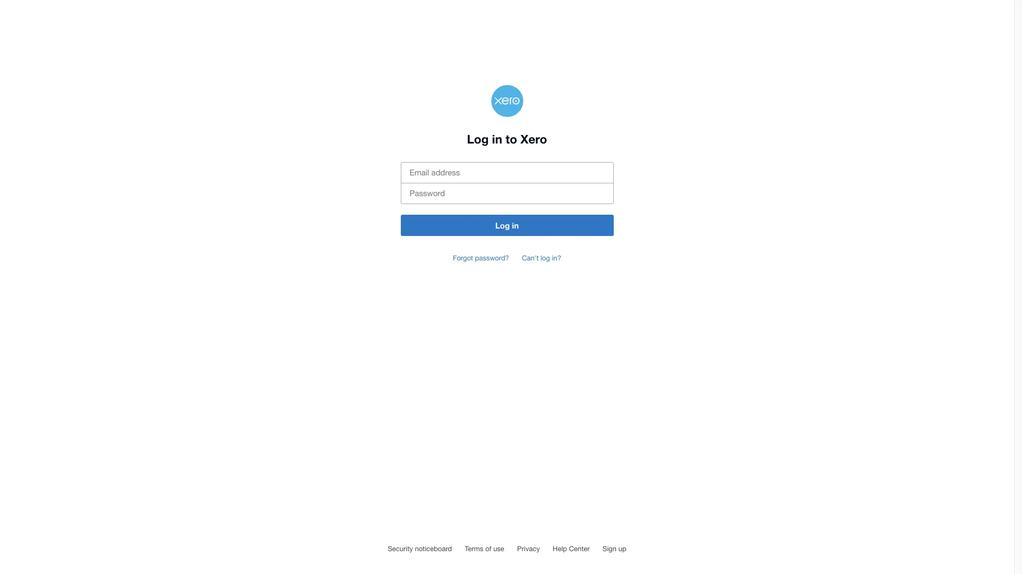 Task type: locate. For each thing, give the bounding box(es) containing it.
log down password password field at top
[[495, 221, 510, 230]]

in for log in
[[512, 221, 519, 230]]

0 vertical spatial log
[[467, 132, 489, 147]]

privacy link
[[515, 543, 543, 556]]

1 vertical spatial in
[[512, 221, 519, 230]]

log
[[467, 132, 489, 147], [495, 221, 510, 230]]

in down password password field at top
[[512, 221, 519, 230]]

center
[[569, 546, 590, 554]]

log in
[[495, 221, 519, 230]]

log
[[541, 254, 550, 262]]

of
[[485, 546, 491, 554]]

can't log in? link
[[519, 252, 564, 265]]

noticeboard
[[415, 546, 452, 554]]

0 vertical spatial in
[[492, 132, 502, 147]]

Email address email field
[[401, 162, 614, 184]]

log in to xero
[[467, 132, 547, 147]]

help center
[[553, 546, 590, 554]]

log inside button
[[495, 221, 510, 230]]

log left to
[[467, 132, 489, 147]]

xero
[[520, 132, 547, 147]]

sign
[[603, 546, 617, 554]]

1 horizontal spatial log
[[495, 221, 510, 230]]

up
[[618, 546, 626, 554]]

sign up link
[[600, 543, 629, 556]]

in inside log in button
[[512, 221, 519, 230]]

in left to
[[492, 132, 502, 147]]

log in button
[[401, 215, 614, 236]]

can't log in?
[[522, 254, 561, 262]]

1 vertical spatial log
[[495, 221, 510, 230]]

1 horizontal spatial in
[[512, 221, 519, 230]]

log for log in to xero
[[467, 132, 489, 147]]

forgot password? link
[[450, 252, 512, 265]]

0 horizontal spatial log
[[467, 132, 489, 147]]

0 horizontal spatial in
[[492, 132, 502, 147]]

terms of use
[[465, 546, 504, 554]]

forgot
[[453, 254, 473, 262]]

in
[[492, 132, 502, 147], [512, 221, 519, 230]]



Task type: describe. For each thing, give the bounding box(es) containing it.
log for log in
[[495, 221, 510, 230]]

help
[[553, 546, 567, 554]]

sign up
[[603, 546, 626, 554]]

use
[[493, 546, 504, 554]]

terms
[[465, 546, 483, 554]]

in for log in to xero
[[492, 132, 502, 147]]

help center link
[[550, 543, 592, 556]]

privacy
[[517, 546, 540, 554]]

to
[[506, 132, 517, 147]]

security noticeboard link
[[385, 543, 455, 556]]

security noticeboard
[[388, 546, 452, 554]]

forgot password?
[[453, 254, 509, 262]]

security
[[388, 546, 413, 554]]

password?
[[475, 254, 509, 262]]

can't
[[522, 254, 539, 262]]

terms of use link
[[462, 543, 507, 556]]

Password password field
[[401, 183, 614, 204]]

in?
[[552, 254, 561, 262]]



Task type: vqa. For each thing, say whether or not it's contained in the screenshot.
the topmost Log
yes



